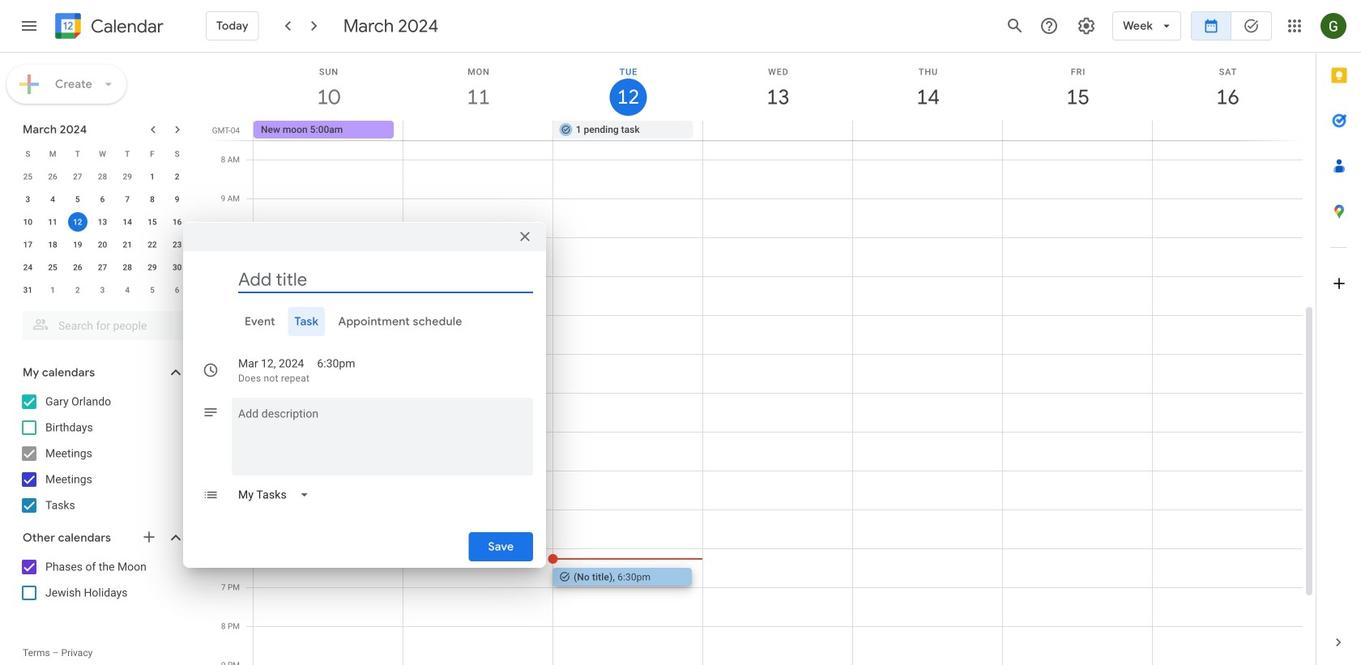 Task type: locate. For each thing, give the bounding box(es) containing it.
april 5 element
[[143, 280, 162, 300]]

2 element
[[167, 167, 187, 186]]

heading
[[88, 17, 164, 36]]

other calendars list
[[3, 554, 201, 606]]

april 4 element
[[118, 280, 137, 300]]

28 element
[[118, 258, 137, 277]]

row
[[246, 121, 1316, 140], [15, 143, 190, 165], [15, 165, 190, 188], [15, 188, 190, 211], [15, 211, 190, 233], [15, 233, 190, 256], [15, 256, 190, 279], [15, 279, 190, 302]]

1 horizontal spatial tab list
[[1317, 53, 1362, 620]]

18 element
[[43, 235, 62, 255]]

february 25 element
[[18, 167, 38, 186]]

february 28 element
[[93, 167, 112, 186]]

15 element
[[143, 212, 162, 232]]

row group
[[15, 165, 190, 302]]

february 27 element
[[68, 167, 87, 186]]

grid
[[207, 53, 1316, 665]]

9 element
[[167, 190, 187, 209]]

26 element
[[68, 258, 87, 277]]

23 element
[[167, 235, 187, 255]]

cell inside march 2024 grid
[[65, 211, 90, 233]]

29 element
[[143, 258, 162, 277]]

30 element
[[167, 258, 187, 277]]

5 element
[[68, 190, 87, 209]]

None search field
[[0, 305, 201, 340]]

april 2 element
[[68, 280, 87, 300]]

22 element
[[143, 235, 162, 255]]

1 element
[[143, 167, 162, 186]]

31 element
[[18, 280, 38, 300]]

march 2024 grid
[[15, 143, 190, 302]]

main drawer image
[[19, 16, 39, 36]]

cell
[[404, 121, 553, 140], [703, 121, 853, 140], [853, 121, 1003, 140], [1003, 121, 1153, 140], [1153, 121, 1303, 140], [65, 211, 90, 233]]

7 element
[[118, 190, 137, 209]]

calendar element
[[52, 10, 164, 45]]

my calendars list
[[3, 389, 201, 519]]

24 element
[[18, 258, 38, 277]]

25 element
[[43, 258, 62, 277]]

settings menu image
[[1077, 16, 1097, 36]]

4 element
[[43, 190, 62, 209]]

6 element
[[93, 190, 112, 209]]

None field
[[232, 481, 322, 510]]

Add title text field
[[238, 267, 533, 292]]

20 element
[[93, 235, 112, 255]]

tab list
[[1317, 53, 1362, 620], [196, 307, 533, 336]]

21 element
[[118, 235, 137, 255]]



Task type: describe. For each thing, give the bounding box(es) containing it.
february 29 element
[[118, 167, 137, 186]]

11 element
[[43, 212, 62, 232]]

heading inside calendar element
[[88, 17, 164, 36]]

12, today element
[[68, 212, 87, 232]]

april 6 element
[[167, 280, 187, 300]]

17 element
[[18, 235, 38, 255]]

add other calendars image
[[141, 529, 157, 545]]

10 element
[[18, 212, 38, 232]]

april 1 element
[[43, 280, 62, 300]]

27 element
[[93, 258, 112, 277]]

13 element
[[93, 212, 112, 232]]

0 horizontal spatial tab list
[[196, 307, 533, 336]]

3 element
[[18, 190, 38, 209]]

Add description text field
[[232, 404, 533, 463]]

Search for people text field
[[32, 311, 175, 340]]

8 element
[[143, 190, 162, 209]]

14 element
[[118, 212, 137, 232]]

19 element
[[68, 235, 87, 255]]

16 element
[[167, 212, 187, 232]]

april 3 element
[[93, 280, 112, 300]]

february 26 element
[[43, 167, 62, 186]]



Task type: vqa. For each thing, say whether or not it's contained in the screenshot.
24 element
yes



